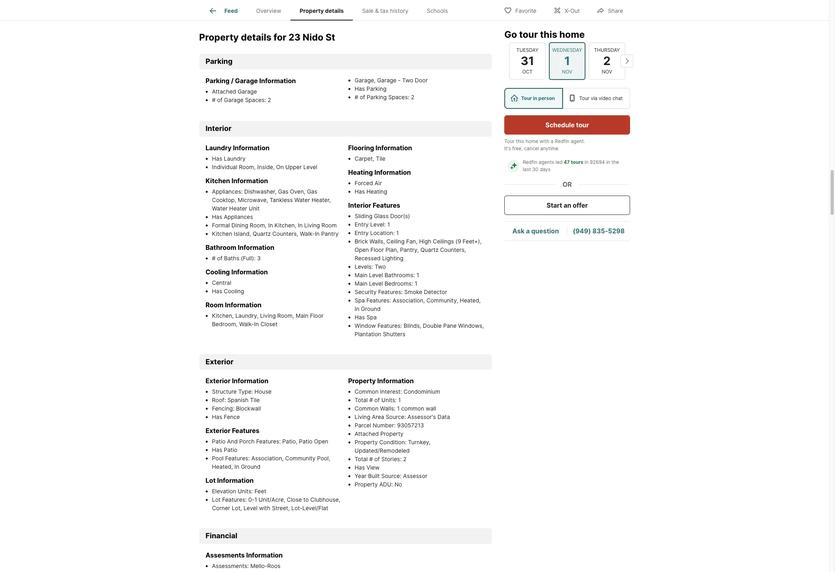 Task type: vqa. For each thing, say whether or not it's contained in the screenshot.


Task type: describe. For each thing, give the bounding box(es) containing it.
door
[[415, 77, 428, 83]]

pantry
[[321, 230, 339, 237]]

it's free, cancel anytime
[[504, 145, 558, 152]]

kitchen, inside formal dining room, in kitchen, in living room kitchen island, quartz counters, walk-in pantry
[[275, 222, 296, 229]]

information for lot information elevation units: feet
[[217, 477, 254, 485]]

information for bathroom information # of baths (full): 3
[[238, 243, 274, 251]]

quartz inside "interior features sliding glass door(s) entry level: 1 entry location: 1 brick walls, ceiling fan, high ceilings (9 feet+), open floor plan, pantry, quartz counters, recessed lighting levels: two main level bathrooms: 1 main level bedrooms: 1 security features: smoke detector"
[[420, 246, 439, 253]]

open inside "interior features sliding glass door(s) entry level: 1 entry location: 1 brick walls, ceiling fan, high ceilings (9 feet+), open floor plan, pantry, quartz counters, recessed lighting levels: two main level bathrooms: 1 main level bedrooms: 1 security features: smoke detector"
[[355, 246, 369, 253]]

of inside bathroom information # of baths (full): 3
[[217, 255, 223, 262]]

schedule tour button
[[504, 115, 630, 135]]

property information common interest: condominium total # of units: 1 common walls: 1 common wall living area source: assessor's data parcel number: 93057213 attached property
[[348, 377, 450, 437]]

walls,
[[370, 238, 385, 245]]

level/flat
[[302, 505, 328, 512]]

property details tab
[[291, 1, 353, 20]]

1 horizontal spatial in
[[584, 159, 588, 165]]

appliances
[[224, 213, 253, 220]]

association, for pool features:
[[251, 455, 284, 462]]

feet+),
[[463, 238, 482, 245]]

list box containing tour in person
[[504, 88, 630, 109]]

5298
[[608, 227, 625, 235]]

window features:
[[355, 322, 404, 329]]

1 vertical spatial water
[[212, 205, 228, 212]]

property inside total # of stories: 2 has view year built source: assessor property adu: no
[[355, 481, 378, 488]]

forced
[[355, 180, 373, 186]]

pantry,
[[400, 246, 419, 253]]

cancel
[[524, 145, 539, 152]]

video
[[599, 95, 611, 101]]

1 entry from the top
[[355, 221, 369, 228]]

blinds, double pane windows, plantation shutters
[[355, 322, 484, 337]]

23
[[289, 32, 301, 43]]

0 vertical spatial cooling
[[206, 268, 230, 276]]

&
[[375, 7, 379, 14]]

quartz inside formal dining room, in kitchen, in living room kitchen island, quartz counters, walk-in pantry
[[253, 230, 271, 237]]

two inside garage, garage - two door has parking # of parking spaces: 2
[[402, 77, 413, 83]]

exterior for exterior information structure type: house roof: spanish tile fencing: blockwall has fence
[[206, 377, 230, 385]]

features: for blinds, double pane windows, plantation shutters
[[378, 322, 402, 329]]

(949) 835-5298
[[573, 227, 625, 235]]

pane
[[443, 322, 457, 329]]

information for exterior information structure type: house roof: spanish tile fencing: blockwall has fence
[[232, 377, 268, 385]]

closet
[[261, 321, 278, 327]]

tile inside flooring information carpet, tile
[[376, 155, 386, 162]]

schools
[[427, 7, 448, 14]]

0 vertical spatial water
[[294, 196, 310, 203]]

tour in person option
[[504, 88, 563, 109]]

source: inside total # of stories: 2 has view year built source: assessor property adu: no
[[381, 473, 402, 480]]

31
[[521, 54, 534, 68]]

lot for information
[[206, 477, 216, 485]]

garage,
[[355, 77, 376, 83]]

nov for 1
[[562, 69, 572, 75]]

in down oven,
[[298, 222, 303, 229]]

0 horizontal spatial redfin
[[523, 159, 537, 165]]

heated, inside association, community pool, heated, in ground
[[212, 463, 233, 470]]

has inside total # of stories: 2 has view year built source: assessor property adu: no
[[355, 464, 365, 471]]

for
[[274, 32, 286, 43]]

dining
[[232, 222, 248, 229]]

1 horizontal spatial with
[[540, 138, 549, 144]]

interior features sliding glass door(s) entry level: 1 entry location: 1 brick walls, ceiling fan, high ceilings (9 feet+), open floor plan, pantry, quartz counters, recessed lighting levels: two main level bathrooms: 1 main level bedrooms: 1 security features: smoke detector
[[348, 201, 482, 295]]

1 inside '0-1 unit/acre, close to clubhouse, corner lot, level with street, lot-level/flat'
[[254, 496, 257, 503]]

type:
[[238, 388, 253, 395]]

0 horizontal spatial spa
[[355, 297, 365, 304]]

central
[[212, 279, 231, 286]]

units: inside property information common interest: condominium total # of units: 1 common walls: 1 common wall living area source: assessor's data parcel number: 93057213 attached property
[[381, 397, 397, 404]]

history
[[390, 7, 408, 14]]

of inside parking / garage information attached garage # of garage spaces: 2
[[217, 96, 223, 103]]

high
[[419, 238, 431, 245]]

2 gas from the left
[[307, 188, 317, 195]]

level inside laundry information has laundry individual room, inside, on upper level
[[303, 163, 317, 170]]

0 vertical spatial home
[[559, 29, 585, 40]]

oven,
[[290, 188, 305, 195]]

features: inside "interior features sliding glass door(s) entry level: 1 entry location: 1 brick walls, ceiling fan, high ceilings (9 feet+), open floor plan, pantry, quartz counters, recessed lighting levels: two main level bathrooms: 1 main level bedrooms: 1 security features: smoke detector"
[[378, 288, 403, 295]]

laundry,
[[235, 312, 259, 319]]

lot features:
[[212, 496, 248, 503]]

1 horizontal spatial redfin
[[555, 138, 569, 144]]

1 vertical spatial a
[[526, 227, 530, 235]]

room, for room
[[277, 312, 294, 319]]

0 vertical spatial laundry
[[206, 144, 232, 152]]

# inside garage, garage - two door has parking # of parking spaces: 2
[[355, 94, 358, 100]]

assesments information assessments: mello-roos
[[206, 551, 283, 569]]

property up condition:
[[380, 431, 403, 437]]

share button
[[590, 2, 630, 18]]

an
[[564, 201, 571, 209]]

financial
[[206, 532, 237, 540]]

interest:
[[380, 388, 402, 395]]

main inside room information kitchen, laundry, living room, main floor bedroom, walk-in closet
[[296, 312, 309, 319]]

condominium
[[404, 388, 440, 395]]

in inside room information kitchen, laundry, living room, main floor bedroom, walk-in closet
[[254, 321, 259, 327]]

shutters
[[383, 331, 405, 337]]

has spa
[[355, 314, 377, 321]]

open inside exterior features patio and porch features: patio, patio open has patio
[[314, 438, 328, 445]]

go
[[504, 29, 517, 40]]

total # of stories: 2 has view year built source: assessor property adu: no
[[355, 456, 427, 488]]

2 common from the top
[[355, 405, 379, 412]]

information for laundry information has laundry individual room, inside, on upper level
[[233, 144, 270, 152]]

no
[[395, 481, 402, 488]]

1 vertical spatial spa
[[367, 314, 377, 321]]

has inside heating information forced air has heating
[[355, 188, 365, 195]]

interior for interior features sliding glass door(s) entry level: 1 entry location: 1 brick walls, ceiling fan, high ceilings (9 feet+), open floor plan, pantry, quartz counters, recessed lighting levels: two main level bathrooms: 1 main level bedrooms: 1 security features: smoke detector
[[348, 201, 371, 209]]

bathroom
[[206, 243, 236, 251]]

of inside property information common interest: condominium total # of units: 1 common walls: 1 common wall living area source: assessor's data parcel number: 93057213 attached property
[[374, 397, 380, 404]]

information for cooling information central has cooling
[[231, 268, 268, 276]]

2 inside thursday 2 nov
[[603, 54, 611, 68]]

number:
[[373, 422, 396, 429]]

brick
[[355, 238, 368, 245]]

x-
[[565, 7, 570, 14]]

features: for association, community pool, heated, in ground
[[225, 455, 250, 462]]

anytime
[[540, 145, 558, 152]]

double
[[423, 322, 442, 329]]

level up the security
[[369, 280, 383, 287]]

patio right patio,
[[299, 438, 313, 445]]

in inside option
[[533, 95, 537, 101]]

the
[[611, 159, 619, 165]]

information for property information common interest: condominium total # of units: 1 common walls: 1 common wall living area source: assessor's data parcel number: 93057213 attached property
[[377, 377, 414, 385]]

units: inside "lot information elevation units: feet"
[[238, 488, 253, 495]]

ask
[[512, 227, 524, 235]]

structure
[[212, 388, 237, 395]]

property for property information common interest: condominium total # of units: 1 common walls: 1 common wall living area source: assessor's data parcel number: 93057213 attached property
[[348, 377, 376, 385]]

of inside garage, garage - two door has parking # of parking spaces: 2
[[360, 94, 365, 100]]

chat
[[612, 95, 622, 101]]

offer
[[573, 201, 588, 209]]

blockwall
[[236, 405, 261, 412]]

porch
[[239, 438, 255, 445]]

room, for laundry
[[239, 163, 256, 170]]

elevation
[[212, 488, 236, 495]]

plan,
[[386, 246, 399, 253]]

1 vertical spatial cooling
[[224, 288, 244, 294]]

0-1 unit/acre, close to clubhouse, corner lot, level with street, lot-level/flat
[[212, 496, 340, 512]]

feet
[[255, 488, 266, 495]]

updated/remodeled
[[355, 447, 410, 454]]

via
[[591, 95, 597, 101]]

formal dining room, in kitchen, in living room kitchen island, quartz counters, walk-in pantry
[[212, 222, 339, 237]]

assesments
[[206, 551, 245, 559]]

garage, garage - two door has parking # of parking spaces: 2
[[355, 77, 428, 100]]

1 vertical spatial this
[[516, 138, 524, 144]]

tile inside exterior information structure type: house roof: spanish tile fencing: blockwall has fence
[[250, 397, 260, 404]]

0 vertical spatial main
[[355, 272, 368, 278]]

details for property details for 23 nido st
[[241, 32, 271, 43]]

formal
[[212, 222, 230, 229]]

tuesday 31 oct
[[516, 47, 538, 75]]

1 gas from the left
[[278, 188, 288, 195]]

property for property details
[[300, 7, 324, 14]]

2 inside garage, garage - two door has parking # of parking spaces: 2
[[411, 94, 414, 100]]

tour this home with a redfin agent.
[[504, 138, 585, 144]]

overview tab
[[247, 1, 291, 20]]

ground inside association, community, heated, in ground
[[361, 305, 381, 312]]

living inside formal dining room, in kitchen, in living room kitchen island, quartz counters, walk-in pantry
[[304, 222, 320, 229]]

# inside bathroom information # of baths (full): 3
[[212, 255, 216, 262]]

tour via video chat
[[579, 95, 622, 101]]

overview
[[256, 7, 281, 14]]



Task type: locate. For each thing, give the bounding box(es) containing it.
2 horizontal spatial tour
[[579, 95, 589, 101]]

tab list
[[199, 0, 464, 20]]

year
[[355, 473, 367, 480]]

spa up window
[[367, 314, 377, 321]]

1 horizontal spatial tour
[[521, 95, 532, 101]]

0 horizontal spatial interior
[[206, 124, 232, 133]]

1 vertical spatial entry
[[355, 229, 369, 236]]

counters, inside "interior features sliding glass door(s) entry level: 1 entry location: 1 brick walls, ceiling fan, high ceilings (9 feet+), open floor plan, pantry, quartz counters, recessed lighting levels: two main level bathrooms: 1 main level bedrooms: 1 security features: smoke detector"
[[440, 246, 466, 253]]

nov down thursday
[[602, 69, 612, 75]]

nov
[[562, 69, 572, 75], [602, 69, 612, 75]]

0 vertical spatial room
[[322, 222, 337, 229]]

roof:
[[212, 397, 226, 404]]

0 vertical spatial tour
[[519, 29, 538, 40]]

two down lighting on the left top of the page
[[375, 263, 386, 270]]

heated, inside association, community, heated, in ground
[[460, 297, 481, 304]]

heated, down pool
[[212, 463, 233, 470]]

0 vertical spatial with
[[540, 138, 549, 144]]

nov inside wednesday 1 nov
[[562, 69, 572, 75]]

this
[[540, 29, 557, 40], [516, 138, 524, 144]]

1 horizontal spatial spa
[[367, 314, 377, 321]]

# inside parking / garage information attached garage # of garage spaces: 2
[[212, 96, 216, 103]]

sale
[[362, 7, 374, 14]]

parking inside parking / garage information attached garage # of garage spaces: 2
[[206, 77, 230, 85]]

1 horizontal spatial walk-
[[300, 230, 315, 237]]

1 vertical spatial with
[[259, 505, 270, 512]]

tour via video chat option
[[563, 88, 630, 109]]

lot-
[[291, 505, 302, 512]]

93057213
[[397, 422, 424, 429]]

interior up sliding
[[348, 201, 371, 209]]

corner
[[212, 505, 230, 512]]

1 horizontal spatial interior
[[348, 201, 371, 209]]

1 vertical spatial quartz
[[420, 246, 439, 253]]

tax
[[380, 7, 389, 14]]

common left interest:
[[355, 388, 379, 395]]

0 horizontal spatial this
[[516, 138, 524, 144]]

counters, down (9
[[440, 246, 466, 253]]

assessor
[[403, 473, 427, 480]]

interior inside "interior features sliding glass door(s) entry level: 1 entry location: 1 brick walls, ceiling fan, high ceilings (9 feet+), open floor plan, pantry, quartz counters, recessed lighting levels: two main level bathrooms: 1 main level bedrooms: 1 security features: smoke detector"
[[348, 201, 371, 209]]

2 vertical spatial exterior
[[206, 427, 230, 435]]

0 vertical spatial heated,
[[460, 297, 481, 304]]

ask a question link
[[512, 227, 559, 235]]

redfin up anytime
[[555, 138, 569, 144]]

spa features:
[[355, 297, 393, 304]]

this up wednesday
[[540, 29, 557, 40]]

0 vertical spatial a
[[551, 138, 553, 144]]

0 vertical spatial open
[[355, 246, 369, 253]]

association, community pool, heated, in ground
[[212, 455, 330, 470]]

home
[[559, 29, 585, 40], [525, 138, 538, 144]]

information for assesments information assessments: mello-roos
[[246, 551, 283, 559]]

1 exterior from the top
[[206, 358, 234, 366]]

ground down spa features:
[[361, 305, 381, 312]]

in down pool features:
[[235, 463, 239, 470]]

0 horizontal spatial two
[[375, 263, 386, 270]]

room, inside laundry information has laundry individual room, inside, on upper level
[[239, 163, 256, 170]]

door(s)
[[390, 212, 410, 219]]

entry
[[355, 221, 369, 228], [355, 229, 369, 236]]

heating information forced air has heating
[[348, 168, 411, 195]]

living up parcel
[[355, 414, 370, 420]]

room information kitchen, laundry, living room, main floor bedroom, walk-in closet
[[206, 301, 324, 327]]

association, inside association, community, heated, in ground
[[393, 297, 425, 304]]

in the last 30 days
[[523, 159, 620, 172]]

0 vertical spatial this
[[540, 29, 557, 40]]

in up the has spa
[[355, 305, 359, 312]]

living inside property information common interest: condominium total # of units: 1 common walls: 1 common wall living area source: assessor's data parcel number: 93057213 attached property
[[355, 414, 370, 420]]

0 vertical spatial walk-
[[300, 230, 315, 237]]

0 horizontal spatial attached
[[212, 88, 236, 95]]

to
[[303, 496, 309, 503]]

or
[[562, 180, 572, 189]]

1 inside wednesday 1 nov
[[564, 54, 570, 68]]

features for interior
[[373, 201, 400, 209]]

microwave,
[[238, 196, 268, 203]]

1 vertical spatial laundry
[[224, 155, 246, 162]]

property inside tab
[[300, 7, 324, 14]]

assessments:
[[212, 563, 249, 569]]

two inside "interior features sliding glass door(s) entry level: 1 entry location: 1 brick walls, ceiling fan, high ceilings (9 feet+), open floor plan, pantry, quartz counters, recessed lighting levels: two main level bathrooms: 1 main level bedrooms: 1 security features: smoke detector"
[[375, 263, 386, 270]]

has down garage,
[[355, 85, 365, 92]]

agents
[[539, 159, 554, 165]]

walk- left 'pantry'
[[300, 230, 315, 237]]

wednesday 1 nov
[[552, 47, 582, 75]]

entry up the brick
[[355, 229, 369, 236]]

1 vertical spatial kitchen,
[[212, 312, 234, 319]]

features: for association, community, heated, in ground
[[366, 297, 391, 304]]

tour up it's
[[504, 138, 514, 144]]

favorite button
[[497, 2, 543, 18]]

information inside cooling information central has cooling
[[231, 268, 268, 276]]

features: up lot,
[[222, 496, 247, 503]]

1 nov from the left
[[562, 69, 572, 75]]

0 vertical spatial tile
[[376, 155, 386, 162]]

2
[[603, 54, 611, 68], [411, 94, 414, 100], [268, 96, 271, 103], [403, 456, 407, 463]]

information inside assesments information assessments: mello-roos
[[246, 551, 283, 559]]

cooling up central
[[206, 268, 230, 276]]

0 horizontal spatial living
[[260, 312, 276, 319]]

0 vertical spatial features
[[373, 201, 400, 209]]

kitchen, down tankless
[[275, 222, 296, 229]]

nov for 2
[[602, 69, 612, 75]]

2 vertical spatial main
[[296, 312, 309, 319]]

room,
[[239, 163, 256, 170], [250, 222, 267, 229], [277, 312, 294, 319]]

0 horizontal spatial units:
[[238, 488, 253, 495]]

a right the ask
[[526, 227, 530, 235]]

quartz
[[253, 230, 271, 237], [420, 246, 439, 253]]

sale & tax history tab
[[353, 1, 418, 20]]

has down forced
[[355, 188, 365, 195]]

1 horizontal spatial floor
[[371, 246, 384, 253]]

0 vertical spatial heating
[[348, 168, 373, 176]]

patio left and
[[212, 438, 226, 445]]

1 vertical spatial main
[[355, 280, 368, 287]]

exterior for exterior
[[206, 358, 234, 366]]

property down parcel
[[355, 439, 378, 446]]

0 vertical spatial ground
[[361, 305, 381, 312]]

tile up blockwall
[[250, 397, 260, 404]]

1 vertical spatial tour
[[576, 121, 589, 129]]

garage
[[235, 77, 258, 85], [377, 77, 397, 83], [238, 88, 257, 95], [224, 96, 243, 103]]

kitchen
[[206, 177, 230, 185], [212, 230, 232, 237]]

1 vertical spatial open
[[314, 438, 328, 445]]

kitchen, up bedroom,
[[212, 312, 234, 319]]

appliances:
[[212, 188, 244, 195]]

exterior features patio and porch features: patio, patio open has patio
[[206, 427, 328, 453]]

1 vertical spatial common
[[355, 405, 379, 412]]

spa down the security
[[355, 297, 365, 304]]

water
[[294, 196, 310, 203], [212, 205, 228, 212]]

baths
[[224, 255, 239, 262]]

heated, up windows,
[[460, 297, 481, 304]]

1 vertical spatial attached
[[355, 431, 379, 437]]

room inside room information kitchen, laundry, living room, main floor bedroom, walk-in closet
[[206, 301, 224, 309]]

source: up adu:
[[381, 473, 402, 480]]

flooring information carpet, tile
[[348, 144, 412, 162]]

units: up walls:
[[381, 397, 397, 404]]

association, down exterior features patio and porch features: patio, patio open has patio
[[251, 455, 284, 462]]

property up "nido"
[[300, 7, 324, 14]]

lot,
[[232, 505, 242, 512]]

level down 0-
[[244, 505, 258, 512]]

1 vertical spatial living
[[260, 312, 276, 319]]

1 vertical spatial heating
[[367, 188, 387, 195]]

tour inside tour via video chat option
[[579, 95, 589, 101]]

information inside heating information forced air has heating
[[374, 168, 411, 176]]

level inside '0-1 unit/acre, close to clubhouse, corner lot, level with street, lot-level/flat'
[[244, 505, 258, 512]]

0 vertical spatial living
[[304, 222, 320, 229]]

in inside in the last 30 days
[[606, 159, 610, 165]]

2 total from the top
[[355, 456, 368, 463]]

floor inside "interior features sliding glass door(s) entry level: 1 entry location: 1 brick walls, ceiling fan, high ceilings (9 feet+), open floor plan, pantry, quartz counters, recessed lighting levels: two main level bathrooms: 1 main level bedrooms: 1 security features: smoke detector"
[[371, 246, 384, 253]]

heating up forced
[[348, 168, 373, 176]]

1 vertical spatial association,
[[251, 455, 284, 462]]

total up parcel
[[355, 397, 368, 404]]

has appliances
[[212, 213, 253, 220]]

has inside exterior information structure type: house roof: spanish tile fencing: blockwall has fence
[[212, 414, 222, 420]]

with down unit/acre,
[[259, 505, 270, 512]]

lot up elevation
[[206, 477, 216, 485]]

2 vertical spatial room,
[[277, 312, 294, 319]]

water down the cooktop, in the left of the page
[[212, 205, 228, 212]]

lot inside "lot information elevation units: feet"
[[206, 477, 216, 485]]

nov inside thursday 2 nov
[[602, 69, 612, 75]]

exterior for exterior features patio and porch features: patio, patio open has patio
[[206, 427, 230, 435]]

a
[[551, 138, 553, 144], [526, 227, 530, 235]]

list box
[[504, 88, 630, 109]]

adu:
[[379, 481, 393, 488]]

tour for tour via video chat
[[579, 95, 589, 101]]

tour for go
[[519, 29, 538, 40]]

1 vertical spatial interior
[[348, 201, 371, 209]]

1 vertical spatial features
[[232, 427, 259, 435]]

features: down bedrooms:
[[378, 288, 403, 295]]

property for property details for 23 nido st
[[199, 32, 239, 43]]

kitchen,
[[275, 222, 296, 229], [212, 312, 234, 319]]

it's
[[504, 145, 511, 152]]

ground inside association, community pool, heated, in ground
[[241, 463, 261, 470]]

1 horizontal spatial two
[[402, 77, 413, 83]]

1 horizontal spatial tile
[[376, 155, 386, 162]]

room, inside formal dining room, in kitchen, in living room kitchen island, quartz counters, walk-in pantry
[[250, 222, 267, 229]]

0 vertical spatial kitchen
[[206, 177, 230, 185]]

tour left the person
[[521, 95, 532, 101]]

assessor's
[[408, 414, 436, 420]]

information for kitchen information
[[232, 177, 268, 185]]

next image
[[620, 55, 633, 67]]

information inside bathroom information # of baths (full): 3
[[238, 243, 274, 251]]

community,
[[427, 297, 458, 304]]

interior up individual
[[206, 124, 232, 133]]

total inside total # of stories: 2 has view year built source: assessor property adu: no
[[355, 456, 368, 463]]

tour left via
[[579, 95, 589, 101]]

floor inside room information kitchen, laundry, living room, main floor bedroom, walk-in closet
[[310, 312, 324, 319]]

0 vertical spatial entry
[[355, 221, 369, 228]]

features: up association, community pool, heated, in ground
[[256, 438, 281, 445]]

counters, inside formal dining room, in kitchen, in living room kitchen island, quartz counters, walk-in pantry
[[272, 230, 298, 237]]

in right tours
[[584, 159, 588, 165]]

0 vertical spatial quartz
[[253, 230, 271, 237]]

0 horizontal spatial association,
[[251, 455, 284, 462]]

schools tab
[[418, 1, 457, 20]]

interior for interior
[[206, 124, 232, 133]]

start an offer button
[[504, 196, 630, 215]]

0 horizontal spatial details
[[241, 32, 271, 43]]

0 vertical spatial exterior
[[206, 358, 234, 366]]

level down the levels:
[[369, 272, 383, 278]]

1 horizontal spatial open
[[355, 246, 369, 253]]

kitchen up 'appliances:'
[[206, 177, 230, 185]]

in inside association, community pool, heated, in ground
[[235, 463, 239, 470]]

bedroom,
[[212, 321, 238, 327]]

# inside total # of stories: 2 has view year built source: assessor property adu: no
[[369, 456, 373, 463]]

home up cancel
[[525, 138, 538, 144]]

x-out button
[[547, 2, 587, 18]]

close
[[287, 496, 302, 503]]

in inside association, community, heated, in ground
[[355, 305, 359, 312]]

room, up kitchen information
[[239, 163, 256, 170]]

information inside property information common interest: condominium total # of units: 1 common walls: 1 common wall living area source: assessor's data parcel number: 93057213 attached property
[[377, 377, 414, 385]]

0 horizontal spatial in
[[533, 95, 537, 101]]

1 vertical spatial units:
[[238, 488, 253, 495]]

individual
[[212, 163, 237, 170]]

tour for tour this home with a redfin agent.
[[504, 138, 514, 144]]

features inside exterior features patio and porch features: patio, patio open has patio
[[232, 427, 259, 435]]

1 horizontal spatial attached
[[355, 431, 379, 437]]

this up the free,
[[516, 138, 524, 144]]

features inside "interior features sliding glass door(s) entry level: 1 entry location: 1 brick walls, ceiling fan, high ceilings (9 feet+), open floor plan, pantry, quartz counters, recessed lighting levels: two main level bathrooms: 1 main level bedrooms: 1 security features: smoke detector"
[[373, 201, 400, 209]]

spaces: inside parking / garage information attached garage # of garage spaces: 2
[[245, 96, 266, 103]]

1 horizontal spatial heated,
[[460, 297, 481, 304]]

1 vertical spatial heated,
[[212, 463, 233, 470]]

information inside "lot information elevation units: feet"
[[217, 477, 254, 485]]

has inside garage, garage - two door has parking # of parking spaces: 2
[[355, 85, 365, 92]]

0 vertical spatial interior
[[206, 124, 232, 133]]

has inside laundry information has laundry individual room, inside, on upper level
[[212, 155, 222, 162]]

upper
[[285, 163, 302, 170]]

1 vertical spatial details
[[241, 32, 271, 43]]

area
[[372, 414, 384, 420]]

pool
[[212, 455, 224, 462]]

source: inside property information common interest: condominium total # of units: 1 common walls: 1 common wall living area source: assessor's data parcel number: 93057213 attached property
[[386, 414, 406, 420]]

features: down and
[[225, 455, 250, 462]]

has up formal
[[212, 213, 222, 220]]

nov down wednesday
[[562, 69, 572, 75]]

2 exterior from the top
[[206, 377, 230, 385]]

on
[[276, 163, 284, 170]]

property down year
[[355, 481, 378, 488]]

patio up pool features:
[[224, 447, 237, 453]]

0 vertical spatial units:
[[381, 397, 397, 404]]

sale & tax history
[[362, 7, 408, 14]]

with inside '0-1 unit/acre, close to clubhouse, corner lot, level with street, lot-level/flat'
[[259, 505, 270, 512]]

has up window
[[355, 314, 365, 321]]

st
[[326, 32, 335, 43]]

92694
[[590, 159, 605, 165]]

features up glass
[[373, 201, 400, 209]]

two right -
[[402, 77, 413, 83]]

0-
[[248, 496, 254, 503]]

features: down the security
[[366, 297, 391, 304]]

redfin up last at the right top
[[523, 159, 537, 165]]

0 vertical spatial attached
[[212, 88, 236, 95]]

1 horizontal spatial quartz
[[420, 246, 439, 253]]

# inside property information common interest: condominium total # of units: 1 common walls: 1 common wall living area source: assessor's data parcel number: 93057213 attached property
[[369, 397, 373, 404]]

features: inside exterior features patio and porch features: patio, patio open has patio
[[256, 438, 281, 445]]

gas up tankless
[[278, 188, 288, 195]]

roos
[[267, 563, 281, 569]]

information inside laundry information has laundry individual room, inside, on upper level
[[233, 144, 270, 152]]

1 vertical spatial redfin
[[523, 159, 537, 165]]

association, down smoke
[[393, 297, 425, 304]]

2 entry from the top
[[355, 229, 369, 236]]

of inside total # of stories: 2 has view year built source: assessor property adu: no
[[374, 456, 380, 463]]

details for property details
[[325, 7, 344, 14]]

2 horizontal spatial living
[[355, 414, 370, 420]]

entry down sliding
[[355, 221, 369, 228]]

1 vertical spatial ground
[[241, 463, 261, 470]]

2 vertical spatial living
[[355, 414, 370, 420]]

ground down pool features:
[[241, 463, 261, 470]]

security
[[355, 288, 377, 295]]

counters, down tankless
[[272, 230, 298, 237]]

2 nov from the left
[[602, 69, 612, 75]]

(9
[[456, 238, 461, 245]]

0 horizontal spatial spaces:
[[245, 96, 266, 103]]

1 horizontal spatial room
[[322, 222, 337, 229]]

1 vertical spatial exterior
[[206, 377, 230, 385]]

redfin agents led 47 tours in 92694
[[523, 159, 605, 165]]

association, for spa features:
[[393, 297, 425, 304]]

has down fencing:
[[212, 414, 222, 420]]

None button
[[549, 42, 585, 80], [509, 43, 546, 80], [589, 43, 625, 80], [549, 42, 585, 80], [509, 43, 546, 80], [589, 43, 625, 80]]

1 vertical spatial kitchen
[[212, 230, 232, 237]]

1 vertical spatial home
[[525, 138, 538, 144]]

laundry information has laundry individual room, inside, on upper level
[[206, 144, 317, 170]]

property for property condition:
[[355, 439, 378, 446]]

gas up the heater,
[[307, 188, 317, 195]]

room inside formal dining room, in kitchen, in living room kitchen island, quartz counters, walk-in pantry
[[322, 222, 337, 229]]

details inside property details tab
[[325, 7, 344, 14]]

walk- inside room information kitchen, laundry, living room, main floor bedroom, walk-in closet
[[239, 321, 254, 327]]

1 horizontal spatial features
[[373, 201, 400, 209]]

room up 'pantry'
[[322, 222, 337, 229]]

room up bedroom,
[[206, 301, 224, 309]]

stories:
[[381, 456, 402, 463]]

two
[[402, 77, 413, 83], [375, 263, 386, 270]]

units:
[[381, 397, 397, 404], [238, 488, 253, 495]]

oct
[[522, 69, 532, 75]]

clubhouse,
[[310, 496, 340, 503]]

features: up shutters
[[378, 322, 402, 329]]

0 vertical spatial total
[[355, 397, 368, 404]]

open down the brick
[[355, 246, 369, 253]]

attached inside property information common interest: condominium total # of units: 1 common walls: 1 common wall living area source: assessor's data parcel number: 93057213 attached property
[[355, 431, 379, 437]]

details up st at the top left
[[325, 7, 344, 14]]

features: for 0-1 unit/acre, close to clubhouse, corner lot, level with street, lot-level/flat
[[222, 496, 247, 503]]

with up anytime
[[540, 138, 549, 144]]

glass
[[374, 212, 389, 219]]

lot for features:
[[212, 496, 221, 503]]

tour up "tuesday"
[[519, 29, 538, 40]]

0 horizontal spatial gas
[[278, 188, 288, 195]]

start
[[547, 201, 562, 209]]

total inside property information common interest: condominium total # of units: 1 common walls: 1 common wall living area source: assessor's data parcel number: 93057213 attached property
[[355, 397, 368, 404]]

parking
[[206, 57, 233, 66], [206, 77, 230, 85], [367, 85, 387, 92], [367, 94, 387, 100]]

has inside exterior features patio and porch features: patio, patio open has patio
[[212, 447, 222, 453]]

unit
[[249, 205, 260, 212]]

0 horizontal spatial home
[[525, 138, 538, 144]]

detector
[[424, 288, 447, 295]]

1 horizontal spatial home
[[559, 29, 585, 40]]

1 vertical spatial counters,
[[440, 246, 466, 253]]

home up wednesday
[[559, 29, 585, 40]]

built
[[368, 473, 380, 480]]

common up area
[[355, 405, 379, 412]]

exterior inside exterior information structure type: house roof: spanish tile fencing: blockwall has fence
[[206, 377, 230, 385]]

has up pool
[[212, 447, 222, 453]]

in left closet
[[254, 321, 259, 327]]

information inside exterior information structure type: house roof: spanish tile fencing: blockwall has fence
[[232, 377, 268, 385]]

1 horizontal spatial association,
[[393, 297, 425, 304]]

has down central
[[212, 288, 222, 294]]

has inside cooling information central has cooling
[[212, 288, 222, 294]]

tour for tour in person
[[521, 95, 532, 101]]

information inside flooring information carpet, tile
[[376, 144, 412, 152]]

0 horizontal spatial water
[[212, 205, 228, 212]]

1 total from the top
[[355, 397, 368, 404]]

1 horizontal spatial water
[[294, 196, 310, 203]]

room, up closet
[[277, 312, 294, 319]]

room, inside room information kitchen, laundry, living room, main floor bedroom, walk-in closet
[[277, 312, 294, 319]]

tour inside button
[[576, 121, 589, 129]]

tour inside tour in person option
[[521, 95, 532, 101]]

kitchen down formal
[[212, 230, 232, 237]]

tab list containing feed
[[199, 0, 464, 20]]

property condition:
[[355, 439, 408, 446]]

information inside room information kitchen, laundry, living room, main floor bedroom, walk-in closet
[[225, 301, 262, 309]]

1 vertical spatial room
[[206, 301, 224, 309]]

attached down parcel
[[355, 431, 379, 437]]

exterior inside exterior features patio and porch features: patio, patio open has patio
[[206, 427, 230, 435]]

lot up corner
[[212, 496, 221, 503]]

0 vertical spatial counters,
[[272, 230, 298, 237]]

has up individual
[[212, 155, 222, 162]]

total up the view
[[355, 456, 368, 463]]

in left 'pantry'
[[315, 230, 320, 237]]

living up closet
[[260, 312, 276, 319]]

0 vertical spatial kitchen,
[[275, 222, 296, 229]]

in
[[533, 95, 537, 101], [584, 159, 588, 165], [606, 159, 610, 165]]

0 vertical spatial source:
[[386, 414, 406, 420]]

community
[[285, 455, 316, 462]]

cooling down central
[[224, 288, 244, 294]]

interior
[[206, 124, 232, 133], [348, 201, 371, 209]]

0 horizontal spatial heated,
[[212, 463, 233, 470]]

recessed
[[355, 255, 381, 262]]

2 inside parking / garage information attached garage # of garage spaces: 2
[[268, 96, 271, 103]]

1 vertical spatial source:
[[381, 473, 402, 480]]

3
[[257, 255, 261, 262]]

-
[[398, 77, 401, 83]]

living inside room information kitchen, laundry, living room, main floor bedroom, walk-in closet
[[260, 312, 276, 319]]

fencing:
[[212, 405, 234, 412]]

patio,
[[282, 438, 297, 445]]

1 vertical spatial tile
[[250, 397, 260, 404]]

1 horizontal spatial ground
[[361, 305, 381, 312]]

association, inside association, community pool, heated, in ground
[[251, 455, 284, 462]]

1 horizontal spatial a
[[551, 138, 553, 144]]

attached inside parking / garage information attached garage # of garage spaces: 2
[[212, 88, 236, 95]]

heating down air
[[367, 188, 387, 195]]

in down dishwasher, gas oven, gas cooktop, microwave, tankless water heater, water heater unit at the left
[[268, 222, 273, 229]]

2 inside total # of stories: 2 has view year built source: assessor property adu: no
[[403, 456, 407, 463]]

dishwasher, gas oven, gas cooktop, microwave, tankless water heater, water heater unit
[[212, 188, 331, 212]]

last
[[523, 166, 531, 172]]

property details
[[300, 7, 344, 14]]

in left the person
[[533, 95, 537, 101]]

attached down /
[[212, 88, 236, 95]]

kitchen, inside room information kitchen, laundry, living room, main floor bedroom, walk-in closet
[[212, 312, 234, 319]]

1 horizontal spatial details
[[325, 7, 344, 14]]

tile right carpet,
[[376, 155, 386, 162]]

garage inside garage, garage - two door has parking # of parking spaces: 2
[[377, 77, 397, 83]]

walk- inside formal dining room, in kitchen, in living room kitchen island, quartz counters, walk-in pantry
[[300, 230, 315, 237]]

0 horizontal spatial room
[[206, 301, 224, 309]]

spaces: inside garage, garage - two door has parking # of parking spaces: 2
[[388, 94, 409, 100]]

ceiling
[[387, 238, 405, 245]]

features for exterior
[[232, 427, 259, 435]]

information for room information kitchen, laundry, living room, main floor bedroom, walk-in closet
[[225, 301, 262, 309]]

3 exterior from the top
[[206, 427, 230, 435]]

1 horizontal spatial tour
[[576, 121, 589, 129]]

kitchen inside formal dining room, in kitchen, in living room kitchen island, quartz counters, walk-in pantry
[[212, 230, 232, 237]]

in left the
[[606, 159, 610, 165]]

favorite
[[515, 7, 537, 14]]

person
[[538, 95, 555, 101]]

tour for schedule
[[576, 121, 589, 129]]

source: down walls:
[[386, 414, 406, 420]]

property up area
[[348, 377, 376, 385]]

walk- down laundry,
[[239, 321, 254, 327]]

information for flooring information carpet, tile
[[376, 144, 412, 152]]

information for heating information forced air has heating
[[374, 168, 411, 176]]

information inside parking / garage information attached garage # of garage spaces: 2
[[259, 77, 296, 85]]

water down oven,
[[294, 196, 310, 203]]

heater,
[[312, 196, 331, 203]]

1 common from the top
[[355, 388, 379, 395]]

0 horizontal spatial counters,
[[272, 230, 298, 237]]



